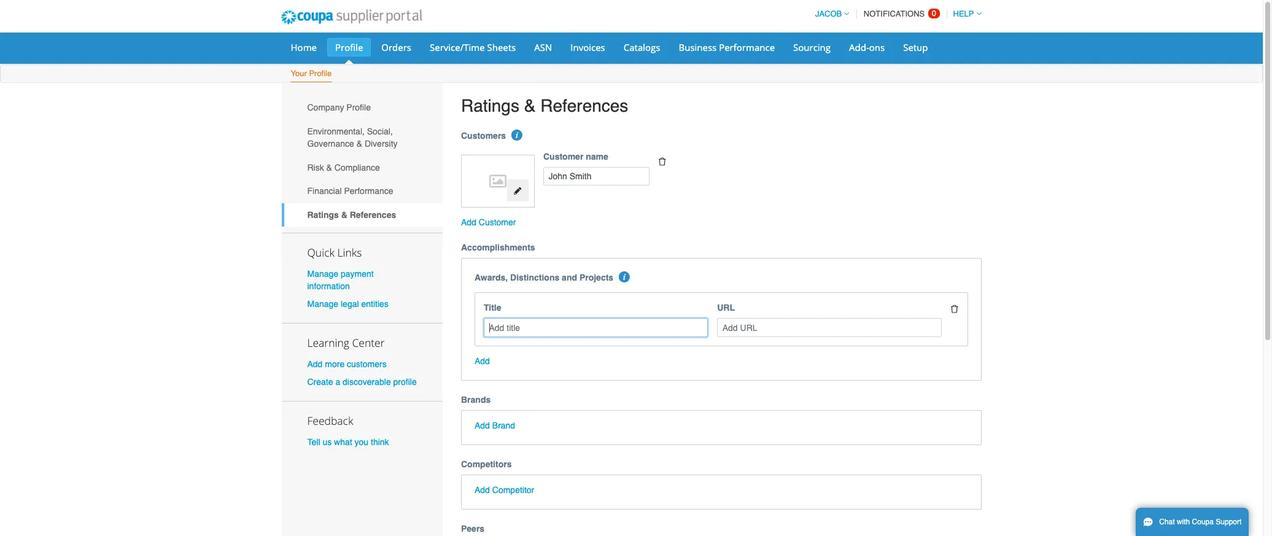 Task type: vqa. For each thing, say whether or not it's contained in the screenshot.
previous icon
no



Task type: describe. For each thing, give the bounding box(es) containing it.
financial performance link
[[282, 179, 443, 203]]

manage legal entities
[[307, 299, 389, 309]]

change image image
[[514, 187, 522, 195]]

setup link
[[896, 38, 936, 57]]

orders link
[[374, 38, 419, 57]]

setup
[[904, 41, 928, 53]]

navigation containing notifications 0
[[810, 2, 982, 26]]

0 vertical spatial references
[[541, 96, 629, 115]]

company profile link
[[282, 96, 443, 120]]

business performance
[[679, 41, 775, 53]]

links
[[337, 245, 362, 260]]

0 horizontal spatial references
[[350, 210, 396, 220]]

business performance link
[[671, 38, 783, 57]]

sourcing link
[[786, 38, 839, 57]]

service/time sheets link
[[422, 38, 524, 57]]

create a discoverable profile
[[307, 377, 417, 387]]

quick
[[307, 245, 335, 260]]

jacob
[[816, 9, 842, 18]]

projects
[[580, 273, 614, 283]]

distinctions
[[510, 273, 560, 283]]

& inside environmental, social, governance & diversity
[[357, 139, 362, 149]]

Customer name text field
[[544, 167, 650, 186]]

0 vertical spatial profile
[[335, 41, 363, 53]]

tell
[[307, 437, 320, 447]]

add button
[[475, 355, 490, 367]]

risk
[[307, 163, 324, 172]]

asn
[[534, 41, 552, 53]]

home
[[291, 41, 317, 53]]

add for add brand
[[475, 421, 490, 431]]

service/time sheets
[[430, 41, 516, 53]]

notifications
[[864, 9, 925, 18]]

additional information image for customers
[[512, 129, 523, 140]]

add for add more customers
[[307, 359, 323, 369]]

awards,
[[475, 273, 508, 283]]

& right risk
[[327, 163, 332, 172]]

add more customers link
[[307, 359, 387, 369]]

environmental, social, governance & diversity
[[307, 127, 398, 149]]

invoices
[[571, 41, 605, 53]]

additional information image for awards, distinctions and projects
[[619, 272, 630, 283]]

payment
[[341, 269, 374, 279]]

company profile
[[307, 103, 371, 113]]

legal
[[341, 299, 359, 309]]

0
[[932, 9, 937, 18]]

add brand
[[475, 421, 515, 431]]

Title text field
[[484, 318, 708, 337]]

profile for your profile
[[309, 69, 332, 78]]

add-ons link
[[841, 38, 893, 57]]

1 vertical spatial ratings & references
[[307, 210, 396, 220]]

you
[[355, 437, 369, 447]]

add for add competitor
[[475, 485, 490, 495]]

tell us what you think
[[307, 437, 389, 447]]

profile link
[[327, 38, 371, 57]]

add brand button
[[475, 419, 515, 432]]

customers
[[347, 359, 387, 369]]

add for add
[[475, 356, 490, 366]]

support
[[1216, 518, 1242, 526]]

invoices link
[[563, 38, 613, 57]]

add competitor
[[475, 485, 535, 495]]

sourcing
[[794, 41, 831, 53]]

risk & compliance link
[[282, 156, 443, 179]]

entities
[[361, 299, 389, 309]]

manage legal entities link
[[307, 299, 389, 309]]

chat
[[1160, 518, 1175, 526]]

add more customers
[[307, 359, 387, 369]]

catalogs
[[624, 41, 661, 53]]

add for add customer
[[461, 218, 477, 228]]

ons
[[870, 41, 885, 53]]

manage payment information
[[307, 269, 374, 291]]

brand
[[492, 421, 515, 431]]

1 horizontal spatial ratings
[[461, 96, 520, 115]]

create a discoverable profile link
[[307, 377, 417, 387]]

accomplishments
[[461, 243, 535, 253]]

ratings & references link
[[282, 203, 443, 227]]

us
[[323, 437, 332, 447]]

company
[[307, 103, 344, 113]]



Task type: locate. For each thing, give the bounding box(es) containing it.
1 vertical spatial profile
[[309, 69, 332, 78]]

customer
[[544, 151, 584, 161], [479, 218, 516, 228]]

1 vertical spatial performance
[[344, 186, 393, 196]]

& down "financial performance"
[[341, 210, 348, 220]]

references
[[541, 96, 629, 115], [350, 210, 396, 220]]

2 manage from the top
[[307, 299, 338, 309]]

with
[[1177, 518, 1190, 526]]

financial
[[307, 186, 342, 196]]

environmental,
[[307, 127, 365, 136]]

add inside button
[[461, 218, 477, 228]]

add up brands
[[475, 356, 490, 366]]

performance for financial performance
[[344, 186, 393, 196]]

1 vertical spatial customer
[[479, 218, 516, 228]]

1 horizontal spatial customer
[[544, 151, 584, 161]]

tell us what you think button
[[307, 436, 389, 449]]

url
[[718, 303, 735, 313]]

add-
[[849, 41, 870, 53]]

profile for company profile
[[347, 103, 371, 113]]

profile
[[393, 377, 417, 387]]

1 manage from the top
[[307, 269, 338, 279]]

& down asn
[[524, 96, 536, 115]]

1 vertical spatial additional information image
[[619, 272, 630, 283]]

1 vertical spatial manage
[[307, 299, 338, 309]]

0 vertical spatial ratings
[[461, 96, 520, 115]]

learning center
[[307, 335, 385, 350]]

peers
[[461, 524, 485, 534]]

0 vertical spatial ratings & references
[[461, 96, 629, 115]]

additional information image right the customers
[[512, 129, 523, 140]]

0 horizontal spatial ratings
[[307, 210, 339, 220]]

2 vertical spatial profile
[[347, 103, 371, 113]]

financial performance
[[307, 186, 393, 196]]

performance
[[719, 41, 775, 53], [344, 186, 393, 196]]

add customer button
[[461, 216, 516, 229]]

feedback
[[307, 414, 353, 428]]

manage
[[307, 269, 338, 279], [307, 299, 338, 309]]

0 horizontal spatial ratings & references
[[307, 210, 396, 220]]

performance right business
[[719, 41, 775, 53]]

title
[[484, 303, 502, 313]]

name
[[586, 151, 609, 161]]

ratings & references down asn
[[461, 96, 629, 115]]

manage down information
[[307, 299, 338, 309]]

ratings & references down "financial performance"
[[307, 210, 396, 220]]

create
[[307, 377, 333, 387]]

1 vertical spatial ratings
[[307, 210, 339, 220]]

add up 'accomplishments'
[[461, 218, 477, 228]]

add-ons
[[849, 41, 885, 53]]

home link
[[283, 38, 325, 57]]

your profile
[[291, 69, 332, 78]]

your profile link
[[290, 66, 332, 82]]

& left "diversity" on the left top of the page
[[357, 139, 362, 149]]

your
[[291, 69, 307, 78]]

jacob link
[[810, 9, 850, 18]]

customers
[[461, 131, 506, 140]]

more
[[325, 359, 345, 369]]

diversity
[[365, 139, 398, 149]]

brands
[[461, 395, 491, 405]]

additional information image
[[512, 129, 523, 140], [619, 272, 630, 283]]

notifications 0
[[864, 9, 937, 18]]

add down competitors
[[475, 485, 490, 495]]

ratings up the customers
[[461, 96, 520, 115]]

business
[[679, 41, 717, 53]]

navigation
[[810, 2, 982, 26]]

competitor
[[492, 485, 535, 495]]

chat with coupa support button
[[1136, 508, 1249, 536]]

service/time
[[430, 41, 485, 53]]

0 vertical spatial additional information image
[[512, 129, 523, 140]]

information
[[307, 281, 350, 291]]

profile up environmental, social, governance & diversity link
[[347, 103, 371, 113]]

a
[[336, 377, 340, 387]]

add customer
[[461, 218, 516, 228]]

&
[[524, 96, 536, 115], [357, 139, 362, 149], [327, 163, 332, 172], [341, 210, 348, 220]]

additional information image right projects
[[619, 272, 630, 283]]

ratings down financial
[[307, 210, 339, 220]]

1 horizontal spatial performance
[[719, 41, 775, 53]]

competitors
[[461, 459, 512, 469]]

add
[[461, 218, 477, 228], [475, 356, 490, 366], [307, 359, 323, 369], [475, 421, 490, 431], [475, 485, 490, 495]]

profile right your
[[309, 69, 332, 78]]

what
[[334, 437, 352, 447]]

environmental, social, governance & diversity link
[[282, 120, 443, 156]]

URL text field
[[718, 318, 942, 337]]

0 vertical spatial customer
[[544, 151, 584, 161]]

0 vertical spatial performance
[[719, 41, 775, 53]]

think
[[371, 437, 389, 447]]

add left brand
[[475, 421, 490, 431]]

logo image
[[468, 161, 529, 202]]

customer left name
[[544, 151, 584, 161]]

profile down coupa supplier portal image in the top left of the page
[[335, 41, 363, 53]]

orders
[[382, 41, 412, 53]]

references up the customer name
[[541, 96, 629, 115]]

discoverable
[[343, 377, 391, 387]]

0 horizontal spatial customer
[[479, 218, 516, 228]]

1 vertical spatial references
[[350, 210, 396, 220]]

social,
[[367, 127, 393, 136]]

ratings
[[461, 96, 520, 115], [307, 210, 339, 220]]

learning
[[307, 335, 349, 350]]

quick links
[[307, 245, 362, 260]]

1 horizontal spatial additional information image
[[619, 272, 630, 283]]

profile inside 'link'
[[309, 69, 332, 78]]

references down financial performance link
[[350, 210, 396, 220]]

compliance
[[335, 163, 380, 172]]

risk & compliance
[[307, 163, 380, 172]]

0 vertical spatial manage
[[307, 269, 338, 279]]

manage for manage legal entities
[[307, 299, 338, 309]]

add competitor button
[[475, 484, 535, 496]]

performance for business performance
[[719, 41, 775, 53]]

manage up information
[[307, 269, 338, 279]]

1 horizontal spatial ratings & references
[[461, 96, 629, 115]]

0 horizontal spatial additional information image
[[512, 129, 523, 140]]

manage inside manage payment information
[[307, 269, 338, 279]]

customer up 'accomplishments'
[[479, 218, 516, 228]]

help
[[954, 9, 974, 18]]

sheets
[[487, 41, 516, 53]]

awards, distinctions and projects
[[475, 273, 614, 283]]

manage payment information link
[[307, 269, 374, 291]]

center
[[352, 335, 385, 350]]

asn link
[[527, 38, 560, 57]]

and
[[562, 273, 577, 283]]

help link
[[948, 9, 982, 18]]

performance down risk & compliance link
[[344, 186, 393, 196]]

catalogs link
[[616, 38, 669, 57]]

1 horizontal spatial references
[[541, 96, 629, 115]]

manage for manage payment information
[[307, 269, 338, 279]]

add up create
[[307, 359, 323, 369]]

coupa supplier portal image
[[272, 2, 431, 33]]

governance
[[307, 139, 354, 149]]

0 horizontal spatial performance
[[344, 186, 393, 196]]

profile
[[335, 41, 363, 53], [309, 69, 332, 78], [347, 103, 371, 113]]

customer inside button
[[479, 218, 516, 228]]

coupa
[[1192, 518, 1214, 526]]

chat with coupa support
[[1160, 518, 1242, 526]]

customer name
[[544, 151, 609, 161]]



